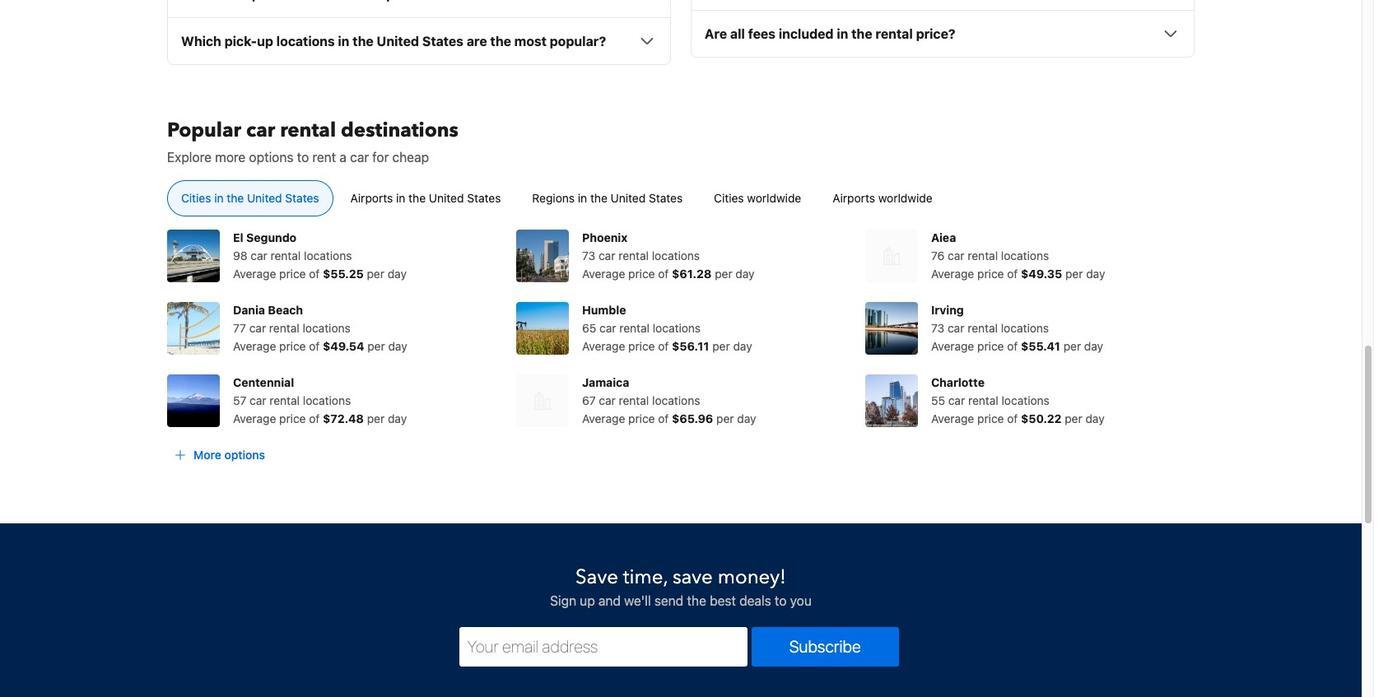 Task type: describe. For each thing, give the bounding box(es) containing it.
price inside el segundo 98 car rental locations average price of $55.25 per day
[[279, 267, 306, 281]]

price for charlotte 55 car rental locations average price of $50.22 per day
[[978, 412, 1005, 426]]

day for centennial 57 car rental locations average price of $72.48 per day
[[388, 412, 407, 426]]

airports in the united states button
[[337, 181, 515, 217]]

of inside dania beach 77 car rental locations average price of $49.54 per day
[[309, 340, 320, 354]]

price inside dania beach 77 car rental locations average price of $49.54 per day
[[279, 340, 306, 354]]

average for irving 73 car rental locations average price of $55.41 per day
[[932, 340, 975, 354]]

car inside irving 73 car rental locations average price of $55.41 per day
[[948, 321, 965, 335]]

which pick-up locations in the united states are the most popular? button
[[181, 32, 657, 51]]

cheap car rental in jamaica image
[[516, 375, 569, 428]]

aiea
[[932, 231, 957, 245]]

per for irving 73 car rental locations average price of $55.41 per day
[[1064, 340, 1082, 354]]

united for regions in the united states
[[611, 191, 646, 205]]

are all fees included in the rental price?
[[705, 27, 956, 41]]

car inside 'charlotte 55 car rental locations average price of $50.22 per day'
[[949, 394, 966, 408]]

in for cities in the united states
[[214, 191, 224, 205]]

77
[[233, 321, 246, 335]]

cheap car rental in aiea image
[[866, 230, 918, 283]]

deals
[[740, 594, 772, 609]]

united inside dropdown button
[[377, 34, 419, 49]]

tab list containing cities in the united states
[[154, 181, 1208, 218]]

irving
[[932, 303, 964, 317]]

states for cities in the united states
[[285, 191, 319, 205]]

locations inside dropdown button
[[277, 34, 335, 49]]

rental inside irving 73 car rental locations average price of $55.41 per day
[[968, 321, 998, 335]]

more options button
[[167, 441, 272, 471]]

irving 73 car rental locations average price of $55.41 per day
[[932, 303, 1104, 354]]

average inside el segundo 98 car rental locations average price of $55.25 per day
[[233, 267, 276, 281]]

Your email address email field
[[459, 628, 748, 667]]

aiea 76 car rental locations average price of $49.35 per day
[[932, 231, 1106, 281]]

$49.54
[[323, 340, 364, 354]]

rent
[[312, 150, 336, 165]]

dania
[[233, 303, 265, 317]]

cities in the united states button
[[167, 181, 333, 217]]

per for jamaica 67 car rental locations average price of $65.96 per day
[[717, 412, 734, 426]]

regions
[[532, 191, 575, 205]]

per inside dania beach 77 car rental locations average price of $49.54 per day
[[368, 340, 385, 354]]

subscribe
[[790, 638, 861, 657]]

76
[[932, 249, 945, 263]]

airports worldwide button
[[819, 181, 947, 217]]

rental inside the aiea 76 car rental locations average price of $49.35 per day
[[968, 249, 998, 263]]

per for phoenix 73 car rental locations average price of $61.28 per day
[[715, 267, 733, 281]]

popular car rental destinations explore more options to rent a car for cheap
[[167, 117, 459, 165]]

and
[[599, 594, 621, 609]]

day for phoenix 73 car rental locations average price of $61.28 per day
[[736, 267, 755, 281]]

in for airports in the united states
[[396, 191, 406, 205]]

cheap car rental in el segundo image
[[167, 230, 220, 283]]

day for irving 73 car rental locations average price of $55.41 per day
[[1085, 340, 1104, 354]]

average for aiea 76 car rental locations average price of $49.35 per day
[[932, 267, 975, 281]]

65
[[582, 321, 597, 335]]

options inside popular car rental destinations explore more options to rent a car for cheap
[[249, 150, 294, 165]]

in for regions in the united states
[[578, 191, 587, 205]]

more
[[215, 150, 246, 165]]

popular
[[167, 117, 241, 144]]

$65.96
[[672, 412, 714, 426]]

locations for irving
[[1001, 321, 1050, 335]]

cheap car rental in phoenix image
[[516, 230, 569, 283]]

73 for phoenix
[[582, 249, 596, 263]]

jamaica 67 car rental locations average price of $65.96 per day
[[582, 376, 757, 426]]

best
[[710, 594, 736, 609]]

per for charlotte 55 car rental locations average price of $50.22 per day
[[1065, 412, 1083, 426]]

rental inside dropdown button
[[876, 27, 913, 41]]

the inside save time, save money! sign up and we'll send the best deals to you
[[687, 594, 707, 609]]

up inside save time, save money! sign up and we'll send the best deals to you
[[580, 594, 595, 609]]

money!
[[718, 564, 787, 592]]

united for cities in the united states
[[247, 191, 282, 205]]

car inside humble 65 car rental locations average price of $56.11 per day
[[600, 321, 617, 335]]

options inside button
[[224, 448, 265, 462]]

rental inside jamaica 67 car rental locations average price of $65.96 per day
[[619, 394, 649, 408]]

cities for cities in the united states
[[181, 191, 211, 205]]

cities worldwide
[[714, 191, 802, 205]]

car inside jamaica 67 car rental locations average price of $65.96 per day
[[599, 394, 616, 408]]

locations for charlotte
[[1002, 394, 1050, 408]]

phoenix 73 car rental locations average price of $61.28 per day
[[582, 231, 755, 281]]

rental inside dania beach 77 car rental locations average price of $49.54 per day
[[269, 321, 300, 335]]

cheap
[[393, 150, 429, 165]]

explore
[[167, 150, 212, 165]]

car inside "phoenix 73 car rental locations average price of $61.28 per day"
[[599, 249, 616, 263]]

rental inside 'charlotte 55 car rental locations average price of $50.22 per day'
[[969, 394, 999, 408]]

save
[[576, 564, 619, 592]]

average for humble 65 car rental locations average price of $56.11 per day
[[582, 340, 625, 354]]

price for jamaica 67 car rental locations average price of $65.96 per day
[[629, 412, 655, 426]]

more
[[194, 448, 221, 462]]

charlotte 55 car rental locations average price of $50.22 per day
[[932, 376, 1105, 426]]

pick-
[[225, 34, 257, 49]]

55
[[932, 394, 946, 408]]

for
[[373, 150, 389, 165]]

of for charlotte 55 car rental locations average price of $50.22 per day
[[1008, 412, 1018, 426]]

united for airports in the united states
[[429, 191, 464, 205]]

cities in the united states
[[181, 191, 319, 205]]

day for aiea 76 car rental locations average price of $49.35 per day
[[1087, 267, 1106, 281]]

humble 65 car rental locations average price of $56.11 per day
[[582, 303, 753, 354]]

car right a
[[350, 150, 369, 165]]

which
[[181, 34, 221, 49]]

$56.11
[[672, 340, 710, 354]]

we'll
[[625, 594, 651, 609]]

average for phoenix 73 car rental locations average price of $61.28 per day
[[582, 267, 625, 281]]

dania beach 77 car rental locations average price of $49.54 per day
[[233, 303, 407, 354]]

$49.35
[[1022, 267, 1063, 281]]

day inside dania beach 77 car rental locations average price of $49.54 per day
[[388, 340, 407, 354]]

locations inside dania beach 77 car rental locations average price of $49.54 per day
[[303, 321, 351, 335]]

sign
[[550, 594, 577, 609]]

airports for airports worldwide
[[833, 191, 876, 205]]

per for centennial 57 car rental locations average price of $72.48 per day
[[367, 412, 385, 426]]



Task type: vqa. For each thing, say whether or not it's contained in the screenshot.


Task type: locate. For each thing, give the bounding box(es) containing it.
of left $50.22
[[1008, 412, 1018, 426]]

send
[[655, 594, 684, 609]]

of left '$55.41'
[[1008, 340, 1018, 354]]

day inside jamaica 67 car rental locations average price of $65.96 per day
[[738, 412, 757, 426]]

of left the $65.96
[[658, 412, 669, 426]]

average inside "phoenix 73 car rental locations average price of $61.28 per day"
[[582, 267, 625, 281]]

locations for jamaica
[[652, 394, 701, 408]]

average inside jamaica 67 car rental locations average price of $65.96 per day
[[582, 412, 625, 426]]

73 inside irving 73 car rental locations average price of $55.41 per day
[[932, 321, 945, 335]]

day inside irving 73 car rental locations average price of $55.41 per day
[[1085, 340, 1104, 354]]

regions in the united states button
[[518, 181, 697, 217]]

price for irving 73 car rental locations average price of $55.41 per day
[[978, 340, 1005, 354]]

airports in the united states
[[351, 191, 501, 205]]

rental down segundo
[[271, 249, 301, 263]]

per inside irving 73 car rental locations average price of $55.41 per day
[[1064, 340, 1082, 354]]

car down irving
[[948, 321, 965, 335]]

0 vertical spatial up
[[257, 34, 273, 49]]

$55.25
[[323, 267, 364, 281]]

day for humble 65 car rental locations average price of $56.11 per day
[[733, 340, 753, 354]]

cities for cities worldwide
[[714, 191, 744, 205]]

included
[[779, 27, 834, 41]]

locations
[[277, 34, 335, 49], [304, 249, 352, 263], [652, 249, 700, 263], [1002, 249, 1050, 263], [303, 321, 351, 335], [653, 321, 701, 335], [1001, 321, 1050, 335], [303, 394, 351, 408], [652, 394, 701, 408], [1002, 394, 1050, 408]]

are
[[705, 27, 727, 41]]

1 horizontal spatial airports
[[833, 191, 876, 205]]

of for humble 65 car rental locations average price of $56.11 per day
[[658, 340, 669, 354]]

locations for aiea
[[1002, 249, 1050, 263]]

price for phoenix 73 car rental locations average price of $61.28 per day
[[629, 267, 655, 281]]

average for centennial 57 car rental locations average price of $72.48 per day
[[233, 412, 276, 426]]

average down irving
[[932, 340, 975, 354]]

up
[[257, 34, 273, 49], [580, 594, 595, 609]]

the inside button
[[591, 191, 608, 205]]

cheap car rental in charlotte image
[[866, 375, 918, 428]]

per inside el segundo 98 car rental locations average price of $55.25 per day
[[367, 267, 385, 281]]

day right $49.35
[[1087, 267, 1106, 281]]

price
[[279, 267, 306, 281], [629, 267, 655, 281], [978, 267, 1005, 281], [279, 340, 306, 354], [629, 340, 655, 354], [978, 340, 1005, 354], [279, 412, 306, 426], [629, 412, 655, 426], [978, 412, 1005, 426]]

price left $61.28
[[629, 267, 655, 281]]

day right $72.48
[[388, 412, 407, 426]]

rental inside el segundo 98 car rental locations average price of $55.25 per day
[[271, 249, 301, 263]]

average down 57
[[233, 412, 276, 426]]

day right $56.11
[[733, 340, 753, 354]]

up inside dropdown button
[[257, 34, 273, 49]]

a
[[340, 150, 347, 165]]

states
[[422, 34, 464, 49], [285, 191, 319, 205], [467, 191, 501, 205], [649, 191, 683, 205]]

worldwide
[[747, 191, 802, 205], [879, 191, 933, 205]]

per inside humble 65 car rental locations average price of $56.11 per day
[[713, 340, 730, 354]]

locations for centennial
[[303, 394, 351, 408]]

price down centennial in the bottom left of the page
[[279, 412, 306, 426]]

0 horizontal spatial 73
[[582, 249, 596, 263]]

of inside centennial 57 car rental locations average price of $72.48 per day
[[309, 412, 320, 426]]

1 vertical spatial up
[[580, 594, 595, 609]]

of for jamaica 67 car rental locations average price of $65.96 per day
[[658, 412, 669, 426]]

states for airports in the united states
[[467, 191, 501, 205]]

to left rent
[[297, 150, 309, 165]]

cities inside cities in the united states button
[[181, 191, 211, 205]]

states inside which pick-up locations in the united states are the most popular? dropdown button
[[422, 34, 464, 49]]

day inside el segundo 98 car rental locations average price of $55.25 per day
[[388, 267, 407, 281]]

average down 77
[[233, 340, 276, 354]]

per right '$55.41'
[[1064, 340, 1082, 354]]

car right the 76
[[948, 249, 965, 263]]

charlotte
[[932, 376, 985, 390]]

all
[[731, 27, 745, 41]]

locations inside the aiea 76 car rental locations average price of $49.35 per day
[[1002, 249, 1050, 263]]

rental down beach
[[269, 321, 300, 335]]

average inside humble 65 car rental locations average price of $56.11 per day
[[582, 340, 625, 354]]

locations inside jamaica 67 car rental locations average price of $65.96 per day
[[652, 394, 701, 408]]

73 down irving
[[932, 321, 945, 335]]

time,
[[623, 564, 668, 592]]

car down charlotte
[[949, 394, 966, 408]]

average inside dania beach 77 car rental locations average price of $49.54 per day
[[233, 340, 276, 354]]

0 horizontal spatial up
[[257, 34, 273, 49]]

per inside centennial 57 car rental locations average price of $72.48 per day
[[367, 412, 385, 426]]

car
[[246, 117, 275, 144], [350, 150, 369, 165], [251, 249, 268, 263], [599, 249, 616, 263], [948, 249, 965, 263], [249, 321, 266, 335], [600, 321, 617, 335], [948, 321, 965, 335], [250, 394, 267, 408], [599, 394, 616, 408], [949, 394, 966, 408]]

average down 65
[[582, 340, 625, 354]]

airports
[[351, 191, 393, 205], [833, 191, 876, 205]]

beach
[[268, 303, 303, 317]]

jamaica
[[582, 376, 630, 390]]

locations up $72.48
[[303, 394, 351, 408]]

cities inside cities worldwide button
[[714, 191, 744, 205]]

which pick-up locations in the united states are the most popular?
[[181, 34, 606, 49]]

of inside irving 73 car rental locations average price of $55.41 per day
[[1008, 340, 1018, 354]]

price left the $65.96
[[629, 412, 655, 426]]

per for humble 65 car rental locations average price of $56.11 per day
[[713, 340, 730, 354]]

tab list
[[154, 181, 1208, 218]]

day right the $65.96
[[738, 412, 757, 426]]

you
[[790, 594, 812, 609]]

average down 98
[[233, 267, 276, 281]]

up left and
[[580, 594, 595, 609]]

to left "you"
[[775, 594, 787, 609]]

united up segundo
[[247, 191, 282, 205]]

centennial
[[233, 376, 294, 390]]

rental
[[876, 27, 913, 41], [280, 117, 336, 144], [271, 249, 301, 263], [619, 249, 649, 263], [968, 249, 998, 263], [269, 321, 300, 335], [620, 321, 650, 335], [968, 321, 998, 335], [270, 394, 300, 408], [619, 394, 649, 408], [969, 394, 999, 408]]

locations inside irving 73 car rental locations average price of $55.41 per day
[[1001, 321, 1050, 335]]

cheap car rental in dania beach image
[[167, 303, 220, 355]]

0 vertical spatial to
[[297, 150, 309, 165]]

el
[[233, 231, 243, 245]]

price left $49.35
[[978, 267, 1005, 281]]

car inside el segundo 98 car rental locations average price of $55.25 per day
[[251, 249, 268, 263]]

1 vertical spatial options
[[224, 448, 265, 462]]

are
[[467, 34, 487, 49]]

locations for humble
[[653, 321, 701, 335]]

0 horizontal spatial worldwide
[[747, 191, 802, 205]]

car inside centennial 57 car rental locations average price of $72.48 per day
[[250, 394, 267, 408]]

day inside humble 65 car rental locations average price of $56.11 per day
[[733, 340, 753, 354]]

options
[[249, 150, 294, 165], [224, 448, 265, 462]]

to inside save time, save money! sign up and we'll send the best deals to you
[[775, 594, 787, 609]]

of inside jamaica 67 car rental locations average price of $65.96 per day
[[658, 412, 669, 426]]

locations up $50.22
[[1002, 394, 1050, 408]]

locations for phoenix
[[652, 249, 700, 263]]

per inside "phoenix 73 car rental locations average price of $61.28 per day"
[[715, 267, 733, 281]]

73 for irving
[[932, 321, 945, 335]]

average inside irving 73 car rental locations average price of $55.41 per day
[[932, 340, 975, 354]]

locations inside "phoenix 73 car rental locations average price of $61.28 per day"
[[652, 249, 700, 263]]

average down the 76
[[932, 267, 975, 281]]

2 cities from the left
[[714, 191, 744, 205]]

of left $72.48
[[309, 412, 320, 426]]

humble
[[582, 303, 626, 317]]

united
[[377, 34, 419, 49], [247, 191, 282, 205], [429, 191, 464, 205], [611, 191, 646, 205]]

rental left price?
[[876, 27, 913, 41]]

rental inside humble 65 car rental locations average price of $56.11 per day
[[620, 321, 650, 335]]

locations right pick-
[[277, 34, 335, 49]]

most
[[515, 34, 547, 49]]

per inside the aiea 76 car rental locations average price of $49.35 per day
[[1066, 267, 1084, 281]]

car right 77
[[249, 321, 266, 335]]

per right $49.54
[[368, 340, 385, 354]]

car right popular
[[246, 117, 275, 144]]

price up beach
[[279, 267, 306, 281]]

subscribe button
[[752, 628, 899, 667]]

2 worldwide from the left
[[879, 191, 933, 205]]

per inside jamaica 67 car rental locations average price of $65.96 per day
[[717, 412, 734, 426]]

are all fees included in the rental price? button
[[705, 24, 1181, 44]]

airports worldwide
[[833, 191, 933, 205]]

locations up $56.11
[[653, 321, 701, 335]]

states down rent
[[285, 191, 319, 205]]

price down beach
[[279, 340, 306, 354]]

average for charlotte 55 car rental locations average price of $50.22 per day
[[932, 412, 975, 426]]

per right $55.25
[[367, 267, 385, 281]]

regions in the united states
[[532, 191, 683, 205]]

1 horizontal spatial worldwide
[[879, 191, 933, 205]]

day inside "phoenix 73 car rental locations average price of $61.28 per day"
[[736, 267, 755, 281]]

price for aiea 76 car rental locations average price of $49.35 per day
[[978, 267, 1005, 281]]

united inside button
[[611, 191, 646, 205]]

price?
[[916, 27, 956, 41]]

98
[[233, 249, 248, 263]]

1 vertical spatial to
[[775, 594, 787, 609]]

of inside "phoenix 73 car rental locations average price of $61.28 per day"
[[658, 267, 669, 281]]

to
[[297, 150, 309, 165], [775, 594, 787, 609]]

el segundo 98 car rental locations average price of $55.25 per day
[[233, 231, 407, 281]]

united up phoenix
[[611, 191, 646, 205]]

locations inside 'charlotte 55 car rental locations average price of $50.22 per day'
[[1002, 394, 1050, 408]]

popular?
[[550, 34, 606, 49]]

the
[[852, 27, 873, 41], [353, 34, 374, 49], [491, 34, 511, 49], [227, 191, 244, 205], [409, 191, 426, 205], [591, 191, 608, 205], [687, 594, 707, 609]]

73 inside "phoenix 73 car rental locations average price of $61.28 per day"
[[582, 249, 596, 263]]

worldwide for cities worldwide
[[747, 191, 802, 205]]

1 horizontal spatial 73
[[932, 321, 945, 335]]

cheap car rental in centennial image
[[167, 375, 220, 428]]

rental inside popular car rental destinations explore more options to rent a car for cheap
[[280, 117, 336, 144]]

destinations
[[341, 117, 459, 144]]

united down cheap
[[429, 191, 464, 205]]

states inside airports in the united states button
[[467, 191, 501, 205]]

per right $50.22
[[1065, 412, 1083, 426]]

1 airports from the left
[[351, 191, 393, 205]]

car inside the aiea 76 car rental locations average price of $49.35 per day
[[948, 249, 965, 263]]

airports down "for"
[[351, 191, 393, 205]]

per right $72.48
[[367, 412, 385, 426]]

day for jamaica 67 car rental locations average price of $65.96 per day
[[738, 412, 757, 426]]

average up humble
[[582, 267, 625, 281]]

per
[[367, 267, 385, 281], [715, 267, 733, 281], [1066, 267, 1084, 281], [368, 340, 385, 354], [713, 340, 730, 354], [1064, 340, 1082, 354], [367, 412, 385, 426], [717, 412, 734, 426], [1065, 412, 1083, 426]]

of for centennial 57 car rental locations average price of $72.48 per day
[[309, 412, 320, 426]]

cheap car rental in humble image
[[516, 303, 569, 355]]

rental down humble
[[620, 321, 650, 335]]

price inside "phoenix 73 car rental locations average price of $61.28 per day"
[[629, 267, 655, 281]]

1 worldwide from the left
[[747, 191, 802, 205]]

of inside el segundo 98 car rental locations average price of $55.25 per day
[[309, 267, 320, 281]]

locations inside humble 65 car rental locations average price of $56.11 per day
[[653, 321, 701, 335]]

1 horizontal spatial up
[[580, 594, 595, 609]]

rental down jamaica
[[619, 394, 649, 408]]

73
[[582, 249, 596, 263], [932, 321, 945, 335]]

segundo
[[246, 231, 297, 245]]

per inside 'charlotte 55 car rental locations average price of $50.22 per day'
[[1065, 412, 1083, 426]]

of for phoenix 73 car rental locations average price of $61.28 per day
[[658, 267, 669, 281]]

of inside 'charlotte 55 car rental locations average price of $50.22 per day'
[[1008, 412, 1018, 426]]

per right the $65.96
[[717, 412, 734, 426]]

average inside centennial 57 car rental locations average price of $72.48 per day
[[233, 412, 276, 426]]

day for charlotte 55 car rental locations average price of $50.22 per day
[[1086, 412, 1105, 426]]

2 airports from the left
[[833, 191, 876, 205]]

airports for airports in the united states
[[351, 191, 393, 205]]

states inside regions in the united states button
[[649, 191, 683, 205]]

73 down phoenix
[[582, 249, 596, 263]]

1 vertical spatial 73
[[932, 321, 945, 335]]

of
[[309, 267, 320, 281], [658, 267, 669, 281], [1008, 267, 1018, 281], [309, 340, 320, 354], [658, 340, 669, 354], [1008, 340, 1018, 354], [309, 412, 320, 426], [658, 412, 669, 426], [1008, 412, 1018, 426]]

price inside centennial 57 car rental locations average price of $72.48 per day
[[279, 412, 306, 426]]

phoenix
[[582, 231, 628, 245]]

price inside 'charlotte 55 car rental locations average price of $50.22 per day'
[[978, 412, 1005, 426]]

rental right the 76
[[968, 249, 998, 263]]

in
[[837, 27, 849, 41], [338, 34, 350, 49], [214, 191, 224, 205], [396, 191, 406, 205], [578, 191, 587, 205]]

price left $56.11
[[629, 340, 655, 354]]

car down phoenix
[[599, 249, 616, 263]]

states left regions
[[467, 191, 501, 205]]

price inside irving 73 car rental locations average price of $55.41 per day
[[978, 340, 1005, 354]]

price for humble 65 car rental locations average price of $56.11 per day
[[629, 340, 655, 354]]

of left $55.25
[[309, 267, 320, 281]]

states for regions in the united states
[[649, 191, 683, 205]]

average for jamaica 67 car rental locations average price of $65.96 per day
[[582, 412, 625, 426]]

per for aiea 76 car rental locations average price of $49.35 per day
[[1066, 267, 1084, 281]]

price inside humble 65 car rental locations average price of $56.11 per day
[[629, 340, 655, 354]]

rental inside "phoenix 73 car rental locations average price of $61.28 per day"
[[619, 249, 649, 263]]

locations inside el segundo 98 car rental locations average price of $55.25 per day
[[304, 249, 352, 263]]

average inside 'charlotte 55 car rental locations average price of $50.22 per day'
[[932, 412, 975, 426]]

united left are
[[377, 34, 419, 49]]

day inside centennial 57 car rental locations average price of $72.48 per day
[[388, 412, 407, 426]]

day inside the aiea 76 car rental locations average price of $49.35 per day
[[1087, 267, 1106, 281]]

cities
[[181, 191, 211, 205], [714, 191, 744, 205]]

cheap car rental in irving image
[[866, 303, 918, 355]]

locations up the $65.96
[[652, 394, 701, 408]]

save time, save money! sign up and we'll send the best deals to you
[[550, 564, 812, 609]]

1 horizontal spatial to
[[775, 594, 787, 609]]

cities worldwide button
[[700, 181, 816, 217]]

up right which
[[257, 34, 273, 49]]

per right $61.28
[[715, 267, 733, 281]]

average inside the aiea 76 car rental locations average price of $49.35 per day
[[932, 267, 975, 281]]

save
[[673, 564, 713, 592]]

car down humble
[[600, 321, 617, 335]]

0 vertical spatial options
[[249, 150, 294, 165]]

of inside the aiea 76 car rental locations average price of $49.35 per day
[[1008, 267, 1018, 281]]

of for irving 73 car rental locations average price of $55.41 per day
[[1008, 340, 1018, 354]]

car inside dania beach 77 car rental locations average price of $49.54 per day
[[249, 321, 266, 335]]

states inside cities in the united states button
[[285, 191, 319, 205]]

rental inside centennial 57 car rental locations average price of $72.48 per day
[[270, 394, 300, 408]]

locations up $49.54
[[303, 321, 351, 335]]

centennial 57 car rental locations average price of $72.48 per day
[[233, 376, 407, 426]]

day right $49.54
[[388, 340, 407, 354]]

to inside popular car rental destinations explore more options to rent a car for cheap
[[297, 150, 309, 165]]

price down charlotte
[[978, 412, 1005, 426]]

day right $61.28
[[736, 267, 755, 281]]

day right '$55.41'
[[1085, 340, 1104, 354]]

rental down phoenix
[[619, 249, 649, 263]]

car right 57
[[250, 394, 267, 408]]

airports up cheap car rental in aiea image
[[833, 191, 876, 205]]

0 vertical spatial 73
[[582, 249, 596, 263]]

price inside jamaica 67 car rental locations average price of $65.96 per day
[[629, 412, 655, 426]]

of left $49.35
[[1008, 267, 1018, 281]]

67
[[582, 394, 596, 408]]

per right $49.35
[[1066, 267, 1084, 281]]

more options
[[194, 448, 265, 462]]

0 horizontal spatial cities
[[181, 191, 211, 205]]

locations up '$55.41'
[[1001, 321, 1050, 335]]

of inside humble 65 car rental locations average price of $56.11 per day
[[658, 340, 669, 354]]

locations up $61.28
[[652, 249, 700, 263]]

car right 98
[[251, 249, 268, 263]]

fees
[[749, 27, 776, 41]]

worldwide for airports worldwide
[[879, 191, 933, 205]]

day right $55.25
[[388, 267, 407, 281]]

of left $56.11
[[658, 340, 669, 354]]

rental down charlotte
[[969, 394, 999, 408]]

average down '67'
[[582, 412, 625, 426]]

of for aiea 76 car rental locations average price of $49.35 per day
[[1008, 267, 1018, 281]]

price up charlotte
[[978, 340, 1005, 354]]

day right $50.22
[[1086, 412, 1105, 426]]

rental up charlotte
[[968, 321, 998, 335]]

$50.22
[[1022, 412, 1062, 426]]

rental up rent
[[280, 117, 336, 144]]

in inside button
[[578, 191, 587, 205]]

1 horizontal spatial cities
[[714, 191, 744, 205]]

$55.41
[[1022, 340, 1061, 354]]

average down 55
[[932, 412, 975, 426]]

$61.28
[[672, 267, 712, 281]]

1 cities from the left
[[181, 191, 211, 205]]

of left $61.28
[[658, 267, 669, 281]]

per right $56.11
[[713, 340, 730, 354]]

57
[[233, 394, 247, 408]]

states up "phoenix 73 car rental locations average price of $61.28 per day" at top
[[649, 191, 683, 205]]

0 horizontal spatial airports
[[351, 191, 393, 205]]

price inside the aiea 76 car rental locations average price of $49.35 per day
[[978, 267, 1005, 281]]

price for centennial 57 car rental locations average price of $72.48 per day
[[279, 412, 306, 426]]

car down jamaica
[[599, 394, 616, 408]]

of left $49.54
[[309, 340, 320, 354]]

rental down centennial in the bottom left of the page
[[270, 394, 300, 408]]

$72.48
[[323, 412, 364, 426]]

states left are
[[422, 34, 464, 49]]

0 horizontal spatial to
[[297, 150, 309, 165]]

locations inside centennial 57 car rental locations average price of $72.48 per day
[[303, 394, 351, 408]]

locations up $49.35
[[1002, 249, 1050, 263]]

day inside 'charlotte 55 car rental locations average price of $50.22 per day'
[[1086, 412, 1105, 426]]

day
[[388, 267, 407, 281], [736, 267, 755, 281], [1087, 267, 1106, 281], [388, 340, 407, 354], [733, 340, 753, 354], [1085, 340, 1104, 354], [388, 412, 407, 426], [738, 412, 757, 426], [1086, 412, 1105, 426]]

locations up $55.25
[[304, 249, 352, 263]]



